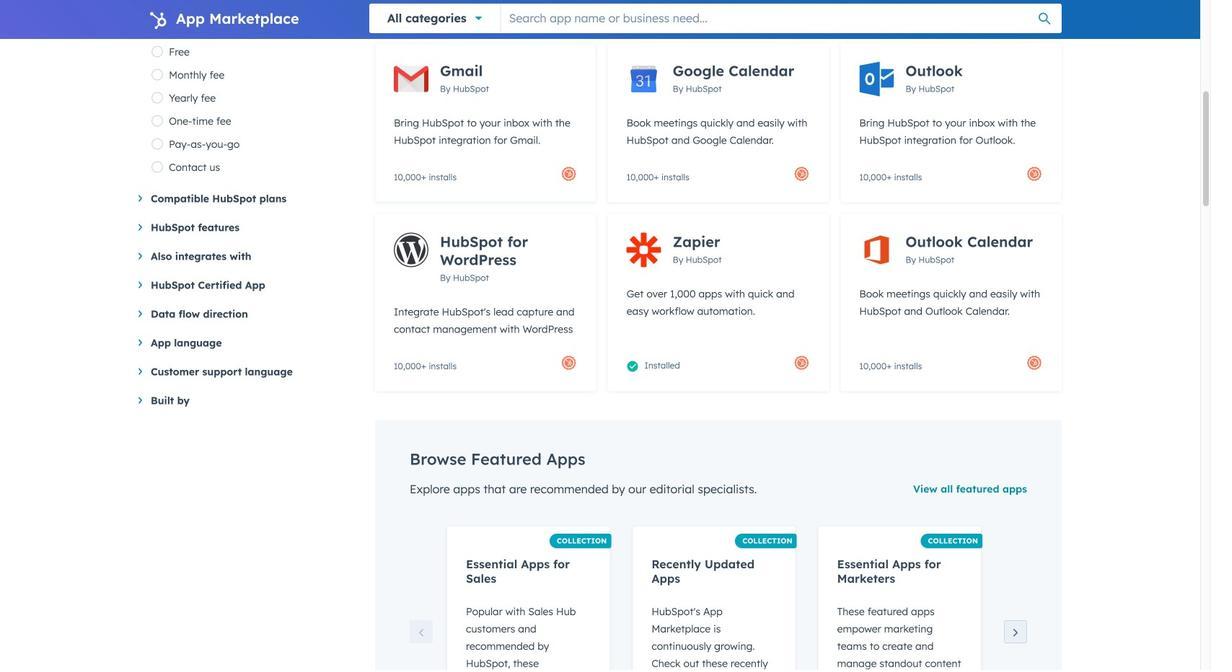Task type: locate. For each thing, give the bounding box(es) containing it.
caret image
[[137, 6, 144, 10]]

Search app name or business need... search field
[[501, 4, 1062, 32]]

previous image
[[415, 628, 427, 639]]

next image
[[1010, 628, 1021, 639]]



Task type: vqa. For each thing, say whether or not it's contained in the screenshot.
the topmost the Upgrade
no



Task type: describe. For each thing, give the bounding box(es) containing it.
pricing group
[[151, 17, 352, 179]]



